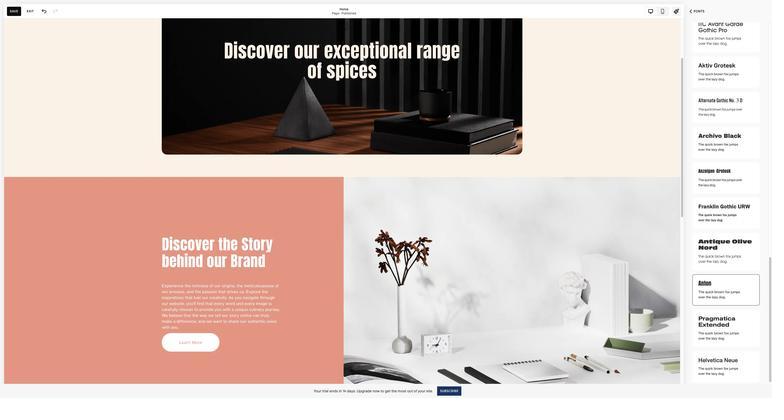 Task type: describe. For each thing, give the bounding box(es) containing it.
trial
[[322, 389, 329, 394]]

dog. inside itc avant garde gothic pro the quick brown fox jumps over the lazy dog.
[[721, 42, 728, 46]]

jumps inside itc avant garde gothic pro the quick brown fox jumps over the lazy dog.
[[732, 36, 742, 41]]

the inside itc avant garde gothic pro the quick brown fox jumps over the lazy dog.
[[699, 36, 705, 41]]

the quick brown fox jumps over the lazy dog. for archivo
[[699, 142, 739, 152]]

the inside anton the quick brown fox jumps over the lazy dog.
[[699, 290, 705, 294]]

brown for antique
[[715, 254, 726, 259]]

fox for alternate
[[723, 107, 727, 112]]

the inside anton the quick brown fox jumps over the lazy dog.
[[707, 295, 712, 299]]

jumps inside pragmatica extended the quick brown fox jumps over the lazy dog.
[[730, 332, 740, 335]]

over for antique olive nord
[[699, 260, 706, 264]]

dog. for alternate
[[710, 112, 716, 117]]

the quick brown fox jumps over the lazy dog. for antique
[[699, 254, 742, 264]]

antique olive nord
[[699, 238, 753, 252]]

over for alternate gothic no. 3 d
[[737, 107, 743, 112]]

lazy inside anton the quick brown fox jumps over the lazy dog.
[[713, 295, 719, 299]]

over inside anton the quick brown fox jumps over the lazy dog.
[[699, 295, 706, 299]]

the down franklin
[[706, 218, 711, 222]]

archivo black
[[699, 133, 742, 139]]

3
[[737, 97, 740, 104]]

published
[[342, 11, 357, 15]]

the for alternate
[[699, 107, 704, 112]]

over inside itc avant garde gothic pro the quick brown fox jumps over the lazy dog.
[[699, 42, 706, 46]]

helvetica
[[699, 357, 723, 364]]

jumps for anzeigen grotesk
[[728, 178, 736, 182]]

the for helvetica
[[699, 367, 705, 371]]

now
[[373, 389, 380, 394]]

fox for aktiv
[[725, 72, 729, 76]]

get
[[385, 389, 391, 394]]

grotesk for aktiv grotesk
[[714, 62, 736, 69]]

of
[[414, 389, 417, 394]]

jumps for alternate gothic no. 3 d
[[727, 107, 736, 112]]

no.
[[730, 97, 736, 104]]

archivo
[[699, 133, 722, 139]]

jumps for antique olive nord
[[732, 254, 742, 259]]

jumps inside anton the quick brown fox jumps over the lazy dog.
[[731, 290, 741, 294]]

lazy inside pragmatica extended the quick brown fox jumps over the lazy dog.
[[712, 337, 718, 341]]

the quick brown fox jumps over the lazy dog. for franklin
[[699, 213, 737, 222]]

fonts
[[694, 9, 705, 13]]

quick for helvetica
[[706, 367, 714, 371]]

anton the quick brown fox jumps over the lazy dog.
[[699, 279, 741, 299]]

brown inside pragmatica extended the quick brown fox jumps over the lazy dog.
[[715, 332, 724, 335]]

your
[[418, 389, 426, 394]]

page
[[332, 11, 340, 15]]

lazy for aktiv
[[712, 77, 718, 81]]

urw
[[738, 203, 751, 210]]

the quick brown fox jumps over the lazy dog. for anzeigen
[[699, 178, 743, 187]]

brown for aktiv
[[715, 72, 724, 76]]

black
[[724, 133, 742, 139]]

the quick brown fox jumps over the lazy dog. for aktiv
[[699, 72, 739, 81]]

fox for archivo
[[725, 142, 729, 147]]

alternate gothic no. 3 d
[[699, 97, 743, 104]]

olive
[[733, 238, 753, 245]]

days.
[[347, 389, 356, 394]]

lazy inside itc avant garde gothic pro the quick brown fox jumps over the lazy dog.
[[713, 42, 720, 46]]

gothic for franklin
[[721, 203, 737, 210]]

to
[[381, 389, 384, 394]]

subscribe
[[440, 389, 459, 393]]

quick for franklin
[[705, 213, 713, 217]]

pro
[[719, 26, 728, 34]]

home
[[340, 7, 349, 11]]

gothic for alternate
[[717, 97, 729, 104]]

nord
[[699, 245, 718, 252]]

extended
[[699, 321, 730, 329]]

the down alternate
[[699, 112, 704, 117]]

brown for alternate
[[713, 107, 722, 112]]

quick for archivo
[[706, 142, 714, 147]]

the for antique
[[699, 254, 705, 259]]

over for aktiv grotesk
[[699, 77, 706, 81]]

antique
[[699, 238, 731, 245]]

the down helvetica
[[706, 372, 711, 376]]

fox for franklin
[[723, 213, 728, 217]]

the for archivo
[[699, 142, 705, 147]]

most
[[398, 389, 407, 394]]

fox inside anton the quick brown fox jumps over the lazy dog.
[[726, 290, 731, 294]]

fox for antique
[[727, 254, 731, 259]]

fox inside itc avant garde gothic pro the quick brown fox jumps over the lazy dog.
[[727, 36, 731, 41]]

dog. for franklin
[[718, 218, 724, 222]]

quick inside pragmatica extended the quick brown fox jumps over the lazy dog.
[[706, 332, 714, 335]]

grotesk for anzeigen grotesk
[[717, 168, 731, 175]]

14
[[343, 389, 346, 394]]

fonts button
[[685, 6, 711, 17]]

the quick brown fox jumps over the lazy dog. for alternate
[[699, 107, 743, 117]]

exit
[[27, 9, 34, 13]]

brown for helvetica
[[714, 367, 724, 371]]

quick inside itc avant garde gothic pro the quick brown fox jumps over the lazy dog.
[[706, 36, 714, 41]]

dog. inside pragmatica extended the quick brown fox jumps over the lazy dog.
[[719, 337, 726, 341]]



Task type: vqa. For each thing, say whether or not it's contained in the screenshot.
Monotype
no



Task type: locate. For each thing, give the bounding box(es) containing it.
franklin gothic urw
[[699, 203, 751, 210]]

save
[[10, 9, 18, 13]]

8 the from the top
[[699, 290, 705, 294]]

gothic inside itc avant garde gothic pro the quick brown fox jumps over the lazy dog.
[[699, 26, 718, 34]]

lazy up pragmatica
[[713, 295, 719, 299]]

quick
[[706, 36, 714, 41], [706, 72, 714, 76], [705, 107, 713, 112], [706, 142, 714, 147], [705, 178, 713, 182], [705, 213, 713, 217], [706, 254, 714, 259], [706, 290, 714, 294], [706, 332, 714, 335], [706, 367, 714, 371]]

franklin
[[699, 203, 719, 210]]

lazy down alternate
[[704, 112, 710, 117]]

the quick brown fox jumps over the lazy dog. for helvetica
[[699, 367, 739, 376]]

over
[[699, 42, 706, 46], [699, 77, 706, 81], [737, 107, 743, 112], [699, 147, 706, 152], [737, 178, 743, 182], [699, 218, 705, 222], [699, 260, 706, 264], [699, 295, 706, 299], [699, 337, 706, 341], [699, 372, 706, 376]]

brown
[[715, 36, 726, 41], [715, 72, 724, 76], [713, 107, 722, 112], [714, 142, 724, 147], [713, 178, 722, 182], [714, 213, 722, 217], [715, 254, 726, 259], [715, 290, 725, 294], [715, 332, 724, 335], [714, 367, 724, 371]]

lazy for archivo
[[712, 147, 718, 152]]

quick down the archivo
[[706, 142, 714, 147]]

fox for anzeigen
[[723, 178, 727, 182]]

lazy for antique
[[713, 260, 720, 264]]

jumps for franklin gothic urw
[[728, 213, 737, 217]]

lazy for helvetica
[[712, 372, 718, 376]]

the for aktiv
[[699, 72, 705, 76]]

2 vertical spatial gothic
[[721, 203, 737, 210]]

quick down anton
[[706, 290, 714, 294]]

quick down the anzeigen
[[705, 178, 713, 182]]

the down "itc"
[[699, 36, 705, 41]]

5 the quick brown fox jumps over the lazy dog. from the top
[[699, 213, 737, 222]]

dog. down "antique olive nord"
[[721, 260, 728, 264]]

the inside pragmatica extended the quick brown fox jumps over the lazy dog.
[[699, 332, 705, 335]]

the for anzeigen
[[699, 178, 705, 182]]

aktiv grotesk
[[699, 62, 736, 69]]

quick down alternate
[[705, 107, 713, 112]]

2 the quick brown fox jumps over the lazy dog. from the top
[[699, 107, 743, 117]]

the down franklin
[[699, 213, 704, 217]]

1 the from the top
[[699, 36, 705, 41]]

brown inside anton the quick brown fox jumps over the lazy dog.
[[715, 290, 725, 294]]

brown for anzeigen
[[713, 178, 722, 182]]

dog. for aktiv
[[719, 77, 726, 81]]

the down helvetica
[[699, 367, 705, 371]]

the quick brown fox jumps over the lazy dog. down alternate gothic no. 3 d at right top
[[699, 107, 743, 117]]

the inside pragmatica extended the quick brown fox jumps over the lazy dog.
[[706, 337, 711, 341]]

fox for helvetica
[[725, 367, 729, 371]]

3 the quick brown fox jumps over the lazy dog. from the top
[[699, 142, 739, 152]]

the right 'get'
[[392, 389, 397, 394]]

the down nord
[[699, 254, 705, 259]]

3 the from the top
[[699, 107, 704, 112]]

ends
[[330, 389, 338, 394]]

dog.
[[721, 42, 728, 46], [719, 77, 726, 81], [710, 112, 716, 117], [719, 147, 725, 152], [710, 183, 717, 187], [718, 218, 724, 222], [721, 260, 728, 264], [720, 295, 726, 299], [719, 337, 726, 341], [719, 372, 725, 376]]

7 the from the top
[[699, 254, 705, 259]]

brown inside itc avant garde gothic pro the quick brown fox jumps over the lazy dog.
[[715, 36, 726, 41]]

gothic left 'urw'
[[721, 203, 737, 210]]

quick down extended
[[706, 332, 714, 335]]

neue
[[725, 357, 739, 364]]

dog. down 'pro'
[[721, 42, 728, 46]]

anton
[[699, 279, 712, 288]]

lazy down franklin
[[711, 218, 717, 222]]

gothic left no. at right
[[717, 97, 729, 104]]

pragmatica
[[699, 315, 736, 323]]

the down aktiv
[[706, 77, 711, 81]]

quick down avant
[[706, 36, 714, 41]]

lazy down aktiv grotesk
[[712, 77, 718, 81]]

the
[[707, 42, 713, 46], [706, 77, 711, 81], [699, 112, 704, 117], [706, 147, 711, 152], [699, 183, 704, 187], [706, 218, 711, 222], [707, 260, 713, 264], [707, 295, 712, 299], [706, 337, 711, 341], [706, 372, 711, 376], [392, 389, 397, 394]]

anzeigen
[[699, 168, 715, 175]]

dog. down franklin gothic urw
[[718, 218, 724, 222]]

dog. down alternate
[[710, 112, 716, 117]]

the quick brown fox jumps over the lazy dog.
[[699, 72, 739, 81], [699, 107, 743, 117], [699, 142, 739, 152], [699, 178, 743, 187], [699, 213, 737, 222], [699, 254, 742, 264], [699, 367, 739, 376]]

grotesk right the anzeigen
[[717, 168, 731, 175]]

brown for archivo
[[714, 142, 724, 147]]

garde
[[726, 20, 744, 28]]

5 the from the top
[[699, 178, 705, 182]]

jumps
[[732, 36, 742, 41], [730, 72, 739, 76], [727, 107, 736, 112], [730, 142, 739, 147], [728, 178, 736, 182], [728, 213, 737, 217], [732, 254, 742, 259], [731, 290, 741, 294], [730, 332, 740, 335], [730, 367, 739, 371]]

over inside pragmatica extended the quick brown fox jumps over the lazy dog.
[[699, 337, 706, 341]]

jumps for aktiv grotesk
[[730, 72, 739, 76]]

out
[[408, 389, 413, 394]]

2 the from the top
[[699, 72, 705, 76]]

pragmatica extended the quick brown fox jumps over the lazy dog.
[[699, 315, 740, 341]]

the for franklin
[[699, 213, 704, 217]]

quick for anzeigen
[[705, 178, 713, 182]]

dog. for antique
[[721, 260, 728, 264]]

9 the from the top
[[699, 332, 705, 335]]

1 vertical spatial gothic
[[717, 97, 729, 104]]

the down nord
[[707, 260, 713, 264]]

grotesk
[[714, 62, 736, 69], [717, 168, 731, 175]]

lazy down extended
[[712, 337, 718, 341]]

over for anzeigen grotesk
[[737, 178, 743, 182]]

the down extended
[[699, 332, 705, 335]]

avant
[[709, 20, 724, 28]]

6 the quick brown fox jumps over the lazy dog. from the top
[[699, 254, 742, 264]]

dog. down aktiv grotesk
[[719, 77, 726, 81]]

over for franklin gothic urw
[[699, 218, 705, 222]]

quick down aktiv
[[706, 72, 714, 76]]

in
[[339, 389, 342, 394]]

the quick brown fox jumps over the lazy dog. down franklin gothic urw
[[699, 213, 737, 222]]

lazy down nord
[[713, 260, 720, 264]]

helvetica neue
[[699, 357, 739, 364]]

the down the anzeigen
[[699, 178, 705, 182]]

exit button
[[24, 7, 37, 16]]

grotesk right aktiv
[[714, 62, 736, 69]]

lazy down the archivo
[[712, 147, 718, 152]]

the down anton
[[707, 295, 712, 299]]

anzeigen grotesk
[[699, 168, 731, 175]]

home page · published
[[332, 7, 357, 15]]

upgrade
[[357, 389, 372, 394]]

the quick brown fox jumps over the lazy dog. down the helvetica neue
[[699, 367, 739, 376]]

dog. for anzeigen
[[710, 183, 717, 187]]

1 vertical spatial grotesk
[[717, 168, 731, 175]]

0 vertical spatial grotesk
[[714, 62, 736, 69]]

the down avant
[[707, 42, 713, 46]]

6 the from the top
[[699, 213, 704, 217]]

dog. down anzeigen grotesk
[[710, 183, 717, 187]]

the down anton
[[699, 290, 705, 294]]

save button
[[7, 7, 21, 16]]

the down aktiv
[[699, 72, 705, 76]]

dog. for helvetica
[[719, 372, 725, 376]]

the down the archivo
[[699, 142, 705, 147]]

jumps for helvetica neue
[[730, 367, 739, 371]]

site.
[[427, 389, 433, 394]]

10 the from the top
[[699, 367, 705, 371]]

dog. for archivo
[[719, 147, 725, 152]]

fox inside pragmatica extended the quick brown fox jumps over the lazy dog.
[[725, 332, 730, 335]]

jumps for archivo black
[[730, 142, 739, 147]]

quick down franklin
[[705, 213, 713, 217]]

·
[[340, 11, 341, 15]]

gothic left 'pro'
[[699, 26, 718, 34]]

the inside itc avant garde gothic pro the quick brown fox jumps over the lazy dog.
[[707, 42, 713, 46]]

4 the quick brown fox jumps over the lazy dog. from the top
[[699, 178, 743, 187]]

subscribe button
[[438, 387, 462, 396]]

lazy down the helvetica neue
[[712, 372, 718, 376]]

7 the quick brown fox jumps over the lazy dog. from the top
[[699, 367, 739, 376]]

quick for aktiv
[[706, 72, 714, 76]]

itc avant garde gothic pro the quick brown fox jumps over the lazy dog.
[[699, 20, 744, 46]]

itc
[[699, 20, 707, 28]]

dog. up pragmatica
[[720, 295, 726, 299]]

4 the from the top
[[699, 142, 705, 147]]

the down alternate
[[699, 107, 704, 112]]

the down extended
[[706, 337, 711, 341]]

gothic
[[699, 26, 718, 34], [717, 97, 729, 104], [721, 203, 737, 210]]

the quick brown fox jumps over the lazy dog. down aktiv grotesk
[[699, 72, 739, 81]]

lazy for anzeigen
[[704, 183, 710, 187]]

the down the archivo
[[706, 147, 711, 152]]

aktiv
[[699, 62, 713, 69]]

dog. down archivo black
[[719, 147, 725, 152]]

over for archivo black
[[699, 147, 706, 152]]

your trial ends in 14 days. upgrade now to get the most out of your site.
[[314, 389, 433, 394]]

the
[[699, 36, 705, 41], [699, 72, 705, 76], [699, 107, 704, 112], [699, 142, 705, 147], [699, 178, 705, 182], [699, 213, 704, 217], [699, 254, 705, 259], [699, 290, 705, 294], [699, 332, 705, 335], [699, 367, 705, 371]]

quick inside anton the quick brown fox jumps over the lazy dog.
[[706, 290, 714, 294]]

quick for alternate
[[705, 107, 713, 112]]

quick down helvetica
[[706, 367, 714, 371]]

your
[[314, 389, 322, 394]]

1 the quick brown fox jumps over the lazy dog. from the top
[[699, 72, 739, 81]]

d
[[741, 97, 743, 104]]

dog. down extended
[[719, 337, 726, 341]]

quick down nord
[[706, 254, 714, 259]]

dog. down the helvetica neue
[[719, 372, 725, 376]]

lazy down 'pro'
[[713, 42, 720, 46]]

the quick brown fox jumps over the lazy dog. down archivo black
[[699, 142, 739, 152]]

the quick brown fox jumps over the lazy dog. down "antique olive nord"
[[699, 254, 742, 264]]

dog. inside anton the quick brown fox jumps over the lazy dog.
[[720, 295, 726, 299]]

alternate
[[699, 97, 716, 104]]

lazy down the anzeigen
[[704, 183, 710, 187]]

the down the anzeigen
[[699, 183, 704, 187]]

fox
[[727, 36, 731, 41], [725, 72, 729, 76], [723, 107, 727, 112], [725, 142, 729, 147], [723, 178, 727, 182], [723, 213, 728, 217], [727, 254, 731, 259], [726, 290, 731, 294], [725, 332, 730, 335], [725, 367, 729, 371]]

brown for franklin
[[714, 213, 722, 217]]

lazy for franklin
[[711, 218, 717, 222]]

the quick brown fox jumps over the lazy dog. down anzeigen grotesk
[[699, 178, 743, 187]]

quick for antique
[[706, 254, 714, 259]]

over for helvetica neue
[[699, 372, 706, 376]]

lazy
[[713, 42, 720, 46], [712, 77, 718, 81], [704, 112, 710, 117], [712, 147, 718, 152], [704, 183, 710, 187], [711, 218, 717, 222], [713, 260, 720, 264], [713, 295, 719, 299], [712, 337, 718, 341], [712, 372, 718, 376]]

lazy for alternate
[[704, 112, 710, 117]]

tab list
[[645, 7, 669, 15]]

0 vertical spatial gothic
[[699, 26, 718, 34]]



